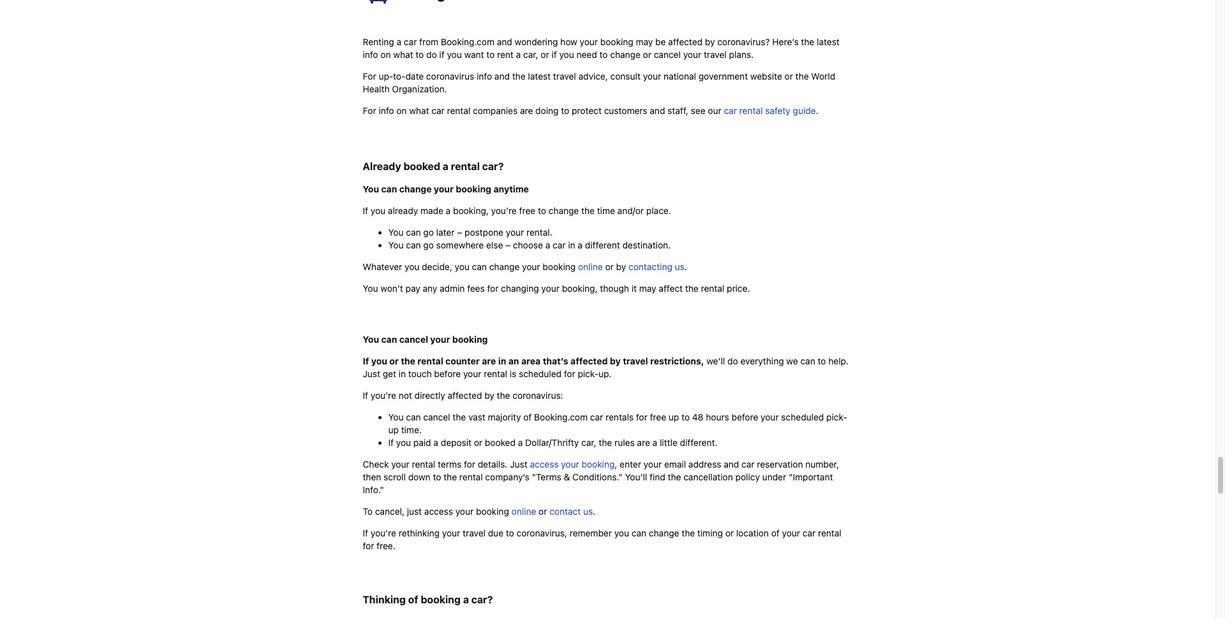 Task type: describe. For each thing, give the bounding box(es) containing it.
or up coronavirus,
[[539, 507, 547, 518]]

or up get
[[389, 356, 399, 367]]

you down how at the top of the page
[[559, 49, 574, 60]]

thinking of booking a car?
[[363, 595, 493, 606]]

on inside the renting a car from booking.com and wondering how your booking may be affected by coronavirus? here's the latest info on what to do if you want to rent a car, or if you need to change or cancel your travel plans.
[[380, 49, 391, 60]]

you can cancel your booking
[[363, 335, 488, 345]]

are inside you can cancel the vast majority of booking.com car rentals for free up to 48 hours before your scheduled pick- up time. if you paid a deposit or booked a dollar/thrifty car, the rules are a little different.
[[637, 438, 650, 449]]

address
[[688, 460, 721, 470]]

for right fees
[[487, 284, 499, 294]]

check
[[363, 460, 389, 470]]

whatever
[[363, 262, 402, 273]]

2 vertical spatial of
[[408, 595, 418, 606]]

you inside if you're rethinking your travel due to coronavirus, remember you can change the timing or location of your car rental for free.
[[614, 529, 629, 539]]

rental.
[[526, 227, 552, 238]]

travel left restrictions,
[[623, 356, 648, 367]]

your right rethinking
[[442, 529, 460, 539]]

decide,
[[422, 262, 452, 273]]

location
[[736, 529, 769, 539]]

renting a car from booking.com and wondering how your booking may be affected by coronavirus? here's the latest info on what to do if you want to rent a car, or if you need to change or cancel your travel plans.
[[363, 36, 839, 60]]

up.
[[599, 369, 612, 380]]

rental inside we'll do everything we can to help. just get in touch before your rental is scheduled for pick-up.
[[484, 369, 507, 380]]

the left time
[[581, 206, 595, 217]]

1 vertical spatial what
[[409, 105, 429, 116]]

2 if from the left
[[552, 49, 557, 60]]

area
[[521, 356, 541, 367]]

here's
[[772, 36, 799, 47]]

you left want on the top of the page
[[447, 49, 462, 60]]

0 vertical spatial access
[[530, 460, 559, 470]]

online link for or by
[[578, 262, 603, 273]]

our
[[708, 105, 721, 116]]

your inside 'you can go later – postpone your rental. you can go somewhere else – choose a car in a different destination.'
[[506, 227, 524, 238]]

though
[[600, 284, 629, 294]]

the down rent
[[512, 71, 525, 82]]

national
[[664, 71, 696, 82]]

0 vertical spatial .
[[816, 105, 818, 116]]

car right our
[[724, 105, 737, 116]]

booking up you won't pay any admin fees for changing your booking, though it may affect the rental price.
[[543, 262, 576, 273]]

you for you can change your booking anytime
[[363, 184, 379, 195]]

rental up the down
[[412, 460, 435, 470]]

you up get
[[371, 356, 387, 367]]

place.
[[646, 206, 671, 217]]

by up up.
[[610, 356, 621, 367]]

by up though
[[616, 262, 626, 273]]

0 vertical spatial you're
[[491, 206, 517, 217]]

of inside if you're rethinking your travel due to coronavirus, remember you can change the timing or location of your car rental for free.
[[771, 529, 780, 539]]

price.
[[727, 284, 750, 294]]

, enter your email address and car reservation number, then scroll down to the rental company's "terms & conditions." you'll find the cancellation policy under "important info."
[[363, 460, 839, 496]]

if for if you're not directly affected by the coronavirus:
[[363, 391, 368, 402]]

before inside we'll do everything we can to help. just get in touch before your rental is scheduled for pick-up.
[[434, 369, 461, 380]]

health
[[363, 84, 390, 95]]

the down email
[[668, 472, 681, 483]]

safety
[[765, 105, 790, 116]]

changing
[[501, 284, 539, 294]]

enter
[[620, 460, 641, 470]]

you for you won't pay any admin fees for changing your booking, though it may affect the rental price.
[[363, 284, 378, 294]]

we'll
[[706, 356, 725, 367]]

free inside you can cancel the vast majority of booking.com car rentals for free up to 48 hours before your scheduled pick- up time. if you paid a deposit or booked a dollar/thrifty car, the rules are a little different.
[[650, 412, 666, 423]]

by up vast
[[484, 391, 494, 402]]

or down wondering
[[541, 49, 549, 60]]

info inside the renting a car from booking.com and wondering how your booking may be affected by coronavirus? here's the latest info on what to do if you want to rent a car, or if you need to change or cancel your travel plans.
[[363, 49, 378, 60]]

companies
[[473, 105, 518, 116]]

time
[[597, 206, 615, 217]]

your inside you can cancel the vast majority of booking.com car rentals for free up to 48 hours before your scheduled pick- up time. if you paid a deposit or booked a dollar/thrifty car, the rules are a little different.
[[761, 412, 779, 423]]

you left already
[[371, 206, 385, 217]]

1 horizontal spatial info
[[379, 105, 394, 116]]

get
[[383, 369, 396, 380]]

you inside you can cancel the vast majority of booking.com car rentals for free up to 48 hours before your scheduled pick- up time. if you paid a deposit or booked a dollar/thrifty car, the rules are a little different.
[[396, 438, 411, 449]]

to cancel, just access your booking online or contact us .
[[363, 507, 595, 518]]

find
[[650, 472, 665, 483]]

customers
[[604, 105, 647, 116]]

contact
[[549, 507, 581, 518]]

car down organization.
[[431, 105, 445, 116]]

how
[[560, 36, 577, 47]]

online link for or
[[511, 507, 536, 518]]

terms
[[438, 460, 461, 470]]

car? for thinking of booking a car?
[[471, 595, 493, 606]]

won't
[[380, 284, 403, 294]]

0 vertical spatial booked
[[403, 161, 440, 173]]

an
[[508, 356, 519, 367]]

to inside if you're rethinking your travel due to coronavirus, remember you can change the timing or location of your car rental for free.
[[506, 529, 514, 539]]

1 horizontal spatial .
[[685, 262, 687, 273]]

the inside the renting a car from booking.com and wondering how your booking may be affected by coronavirus? here's the latest info on what to do if you want to rent a car, or if you need to change or cancel your travel plans.
[[801, 36, 814, 47]]

you won't pay any admin fees for changing your booking, though it may affect the rental price.
[[363, 284, 750, 294]]

car? for already booked a rental car?
[[482, 161, 504, 173]]

and inside for up-to-date coronavirus info and the latest travel advice, consult your national government website or the world health organization.
[[494, 71, 510, 82]]

fees
[[467, 284, 485, 294]]

the down "terms"
[[444, 472, 457, 483]]

0 horizontal spatial affected
[[448, 391, 482, 402]]

conditions."
[[572, 472, 623, 483]]

whatever you decide, you can change your booking online or by contacting us .
[[363, 262, 687, 273]]

organization.
[[392, 84, 447, 95]]

from
[[419, 36, 438, 47]]

or up though
[[605, 262, 614, 273]]

or inside if you're rethinking your travel due to coronavirus, remember you can change the timing or location of your car rental for free.
[[725, 529, 734, 539]]

if you already made a booking, you're free to change the time and/or place.
[[363, 206, 671, 217]]

different.
[[680, 438, 717, 449]]

rental left safety at the right
[[739, 105, 763, 116]]

rules
[[614, 438, 635, 449]]

you for you can cancel your booking
[[363, 335, 379, 345]]

your down "terms"
[[455, 507, 474, 518]]

staff,
[[667, 105, 688, 116]]

choose
[[513, 240, 543, 251]]

the up majority
[[497, 391, 510, 402]]

cancel for you can cancel your booking
[[399, 335, 428, 345]]

info inside for up-to-date coronavirus info and the latest travel advice, consult your national government website or the world health organization.
[[477, 71, 492, 82]]

government
[[698, 71, 748, 82]]

booking up "due"
[[476, 507, 509, 518]]

email
[[664, 460, 686, 470]]

touch
[[408, 369, 432, 380]]

if for if you or the rental counter are in an area that's affected by travel restrictions,
[[363, 356, 369, 367]]

your up &
[[561, 460, 579, 470]]

to-
[[393, 71, 405, 82]]

deposit
[[441, 438, 472, 449]]

1 vertical spatial in
[[498, 356, 506, 367]]

made
[[420, 206, 443, 217]]

change inside if you're rethinking your travel due to coronavirus, remember you can change the timing or location of your car rental for free.
[[649, 529, 679, 539]]

is
[[510, 369, 516, 380]]

1 if from the left
[[439, 49, 444, 60]]

your right "location"
[[782, 529, 800, 539]]

postpone
[[465, 227, 503, 238]]

just inside we'll do everything we can to help. just get in touch before your rental is scheduled for pick-up.
[[363, 369, 380, 380]]

travel inside if you're rethinking your travel due to coronavirus, remember you can change the timing or location of your car rental for free.
[[463, 529, 486, 539]]

your inside we'll do everything we can to help. just get in touch before your rental is scheduled for pick-up.
[[463, 369, 481, 380]]

booking up conditions."
[[582, 460, 615, 470]]

rental down coronavirus
[[447, 105, 470, 116]]

1 horizontal spatial up
[[669, 412, 679, 423]]

1 go from the top
[[423, 227, 434, 238]]

info."
[[363, 485, 384, 496]]

can inside we'll do everything we can to help. just get in touch before your rental is scheduled for pick-up.
[[800, 356, 815, 367]]

to right need
[[599, 49, 608, 60]]

the up the "touch"
[[401, 356, 415, 367]]

for inside we'll do everything we can to help. just get in touch before your rental is scheduled for pick-up.
[[564, 369, 575, 380]]

rental inside , enter your email address and car reservation number, then scroll down to the rental company's "terms & conditions." you'll find the cancellation policy under "important info."
[[459, 472, 483, 483]]

we'll do everything we can to help. just get in touch before your rental is scheduled for pick-up.
[[363, 356, 848, 380]]

guide
[[793, 105, 816, 116]]

just
[[407, 507, 422, 518]]

we
[[786, 356, 798, 367]]

you can go later – postpone your rental. you can go somewhere else – choose a car in a different destination.
[[388, 227, 671, 251]]

coronavirus:
[[513, 391, 563, 402]]

rentals
[[606, 412, 634, 423]]

you'll
[[625, 472, 647, 483]]

dollar/thrifty
[[525, 438, 579, 449]]

it
[[632, 284, 637, 294]]

already
[[363, 161, 401, 173]]

2 vertical spatial .
[[593, 507, 595, 518]]

anytime
[[494, 184, 529, 195]]

details.
[[478, 460, 508, 470]]

for right "terms"
[[464, 460, 475, 470]]

change up already
[[399, 184, 432, 195]]

restrictions,
[[650, 356, 704, 367]]

little
[[660, 438, 677, 449]]

scroll
[[384, 472, 406, 483]]

change inside the renting a car from booking.com and wondering how your booking may be affected by coronavirus? here's the latest info on what to do if you want to rent a car, or if you need to change or cancel your travel plans.
[[610, 49, 640, 60]]

contacting
[[628, 262, 672, 273]]

else
[[486, 240, 503, 251]]

1 vertical spatial just
[[510, 460, 527, 470]]

admin
[[440, 284, 465, 294]]

the inside if you're rethinking your travel due to coronavirus, remember you can change the timing or location of your car rental for free.
[[682, 529, 695, 539]]

to inside you can cancel the vast majority of booking.com car rentals for free up to 48 hours before your scheduled pick- up time. if you paid a deposit or booked a dollar/thrifty car, the rules are a little different.
[[681, 412, 690, 423]]

and inside the renting a car from booking.com and wondering how your booking may be affected by coronavirus? here's the latest info on what to do if you want to rent a car, or if you need to change or cancel your travel plans.
[[497, 36, 512, 47]]

different
[[585, 240, 620, 251]]

pick- inside we'll do everything we can to help. just get in touch before your rental is scheduled for pick-up.
[[578, 369, 599, 380]]

your up 'national'
[[683, 49, 701, 60]]

1 vertical spatial up
[[388, 425, 399, 436]]

thinking
[[363, 595, 406, 606]]

down
[[408, 472, 430, 483]]

or up for up-to-date coronavirus info and the latest travel advice, consult your national government website or the world health organization.
[[643, 49, 651, 60]]

you for you can cancel the vast majority of booking.com car rentals for free up to 48 hours before your scheduled pick- up time. if you paid a deposit or booked a dollar/thrifty car, the rules are a little different.
[[388, 412, 404, 423]]

0 horizontal spatial free
[[519, 206, 535, 217]]

already booked a rental car?
[[363, 161, 504, 173]]

reservation
[[757, 460, 803, 470]]

the left vast
[[453, 412, 466, 423]]

your inside for up-to-date coronavirus info and the latest travel advice, consult your national government website or the world health organization.
[[643, 71, 661, 82]]

you can change your booking anytime
[[363, 184, 529, 195]]

already
[[388, 206, 418, 217]]

coronavirus?
[[717, 36, 770, 47]]

to inside , enter your email address and car reservation number, then scroll down to the rental company's "terms & conditions." you'll find the cancellation policy under "important info."
[[433, 472, 441, 483]]

time.
[[401, 425, 422, 436]]

1 horizontal spatial online
[[578, 262, 603, 273]]

to right doing
[[561, 105, 569, 116]]

2 go from the top
[[423, 240, 434, 251]]

doing
[[535, 105, 559, 116]]

if for if you're rethinking your travel due to coronavirus, remember you can change the timing or location of your car rental for free.
[[363, 529, 368, 539]]

pick- inside you can cancel the vast majority of booking.com car rentals for free up to 48 hours before your scheduled pick- up time. if you paid a deposit or booked a dollar/thrifty car, the rules are a little different.
[[826, 412, 847, 423]]

company's
[[485, 472, 529, 483]]

wondering
[[515, 36, 558, 47]]

you down somewhere
[[455, 262, 470, 273]]

car inside you can cancel the vast majority of booking.com car rentals for free up to 48 hours before your scheduled pick- up time. if you paid a deposit or booked a dollar/thrifty car, the rules are a little different.
[[590, 412, 603, 423]]

if for if you already made a booking, you're free to change the time and/or place.
[[363, 206, 368, 217]]



Task type: locate. For each thing, give the bounding box(es) containing it.
2 vertical spatial affected
[[448, 391, 482, 402]]

for inside for up-to-date coronavirus info and the latest travel advice, consult your national government website or the world health organization.
[[363, 71, 376, 82]]

can inside if you're rethinking your travel due to coronavirus, remember you can change the timing or location of your car rental for free.
[[632, 529, 646, 539]]

car, down wondering
[[523, 49, 538, 60]]

do
[[426, 49, 437, 60], [727, 356, 738, 367]]

booking
[[600, 36, 633, 47], [456, 184, 491, 195], [543, 262, 576, 273], [452, 335, 488, 345], [582, 460, 615, 470], [476, 507, 509, 518], [421, 595, 461, 606]]

2 horizontal spatial .
[[816, 105, 818, 116]]

0 horizontal spatial –
[[457, 227, 462, 238]]

1 vertical spatial access
[[424, 507, 453, 518]]

0 vertical spatial free
[[519, 206, 535, 217]]

0 horizontal spatial in
[[399, 369, 406, 380]]

online link down 'different'
[[578, 262, 603, 273]]

0 horizontal spatial car,
[[523, 49, 538, 60]]

affected right be
[[668, 36, 703, 47]]

1 vertical spatial pick-
[[826, 412, 847, 423]]

booked up you can change your booking anytime
[[403, 161, 440, 173]]

directly
[[414, 391, 445, 402]]

your up find
[[644, 460, 662, 470]]

scheduled inside we'll do everything we can to help. just get in touch before your rental is scheduled for pick-up.
[[519, 369, 561, 380]]

remember
[[570, 529, 612, 539]]

0 horizontal spatial access
[[424, 507, 453, 518]]

0 vertical spatial online
[[578, 262, 603, 273]]

of right "location"
[[771, 529, 780, 539]]

on
[[380, 49, 391, 60], [396, 105, 407, 116]]

booking.com up dollar/thrifty
[[534, 412, 588, 423]]

you inside you can cancel the vast majority of booking.com car rentals for free up to 48 hours before your scheduled pick- up time. if you paid a deposit or booked a dollar/thrifty car, the rules are a little different.
[[388, 412, 404, 423]]

do inside the renting a car from booking.com and wondering how your booking may be affected by coronavirus? here's the latest info on what to do if you want to rent a car, or if you need to change or cancel your travel plans.
[[426, 49, 437, 60]]

your up made
[[434, 184, 454, 195]]

you down time.
[[396, 438, 411, 449]]

for
[[487, 284, 499, 294], [564, 369, 575, 380], [636, 412, 647, 423], [464, 460, 475, 470], [363, 541, 374, 552]]

your up counter
[[430, 335, 450, 345]]

are left doing
[[520, 105, 533, 116]]

up-
[[379, 71, 393, 82]]

to left the 48
[[681, 412, 690, 423]]

0 vertical spatial info
[[363, 49, 378, 60]]

cancel up the "touch"
[[399, 335, 428, 345]]

do right we'll
[[727, 356, 738, 367]]

travel inside the renting a car from booking.com and wondering how your booking may be affected by coronavirus? here's the latest info on what to do if you want to rent a car, or if you need to change or cancel your travel plans.
[[704, 49, 727, 60]]

may inside the renting a car from booking.com and wondering how your booking may be affected by coronavirus? here's the latest info on what to do if you want to rent a car, or if you need to change or cancel your travel plans.
[[636, 36, 653, 47]]

rental left price. at the right top
[[701, 284, 724, 294]]

&
[[564, 472, 570, 483]]

booking.com inside you can cancel the vast majority of booking.com car rentals for free up to 48 hours before your scheduled pick- up time. if you paid a deposit or booked a dollar/thrifty car, the rules are a little different.
[[534, 412, 588, 423]]

in
[[568, 240, 575, 251], [498, 356, 506, 367], [399, 369, 406, 380]]

2 horizontal spatial are
[[637, 438, 650, 449]]

1 vertical spatial booked
[[485, 438, 516, 449]]

1 vertical spatial do
[[727, 356, 738, 367]]

info down health
[[379, 105, 394, 116]]

1 horizontal spatial booking,
[[562, 284, 598, 294]]

to left help.
[[818, 356, 826, 367]]

info down want on the top of the page
[[477, 71, 492, 82]]

before right hours
[[731, 412, 758, 423]]

coronavirus
[[426, 71, 474, 82]]

what inside the renting a car from booking.com and wondering how your booking may be affected by coronavirus? here's the latest info on what to do if you want to rent a car, or if you need to change or cancel your travel plans.
[[393, 49, 413, 60]]

world
[[811, 71, 835, 82]]

.
[[816, 105, 818, 116], [685, 262, 687, 273], [593, 507, 595, 518]]

do inside we'll do everything we can to help. just get in touch before your rental is scheduled for pick-up.
[[727, 356, 738, 367]]

car?
[[482, 161, 504, 173], [471, 595, 493, 606]]

0 horizontal spatial up
[[388, 425, 399, 436]]

for
[[363, 71, 376, 82], [363, 105, 376, 116]]

– up somewhere
[[457, 227, 462, 238]]

need
[[576, 49, 597, 60]]

pay
[[406, 284, 420, 294]]

your up need
[[580, 36, 598, 47]]

to inside we'll do everything we can to help. just get in touch before your rental is scheduled for pick-up.
[[818, 356, 826, 367]]

0 vertical spatial –
[[457, 227, 462, 238]]

affected up up.
[[571, 356, 608, 367]]

to up rental. on the top left of page
[[538, 206, 546, 217]]

1 for from the top
[[363, 71, 376, 82]]

up
[[669, 412, 679, 423], [388, 425, 399, 436]]

0 horizontal spatial of
[[408, 595, 418, 606]]

you for you can go later – postpone your rental. you can go somewhere else – choose a car in a different destination.
[[388, 227, 404, 238]]

1 vertical spatial booking.com
[[534, 412, 588, 423]]

car inside if you're rethinking your travel due to coronavirus, remember you can change the timing or location of your car rental for free.
[[803, 529, 816, 539]]

booking.com inside the renting a car from booking.com and wondering how your booking may be affected by coronavirus? here's the latest info on what to do if you want to rent a car, or if you need to change or cancel your travel plans.
[[441, 36, 494, 47]]

0 horizontal spatial online
[[511, 507, 536, 518]]

to
[[363, 507, 373, 518]]

1 vertical spatial scheduled
[[781, 412, 824, 423]]

booking inside the renting a car from booking.com and wondering how your booking may be affected by coronavirus? here's the latest info on what to do if you want to rent a car, or if you need to change or cancel your travel plans.
[[600, 36, 633, 47]]

a
[[397, 36, 401, 47], [516, 49, 521, 60], [443, 161, 448, 173], [446, 206, 451, 217], [545, 240, 550, 251], [578, 240, 583, 251], [433, 438, 438, 449], [518, 438, 523, 449], [652, 438, 657, 449], [463, 595, 469, 606]]

0 vertical spatial cancel
[[654, 49, 681, 60]]

0 vertical spatial pick-
[[578, 369, 599, 380]]

1 horizontal spatial scheduled
[[781, 412, 824, 423]]

0 horizontal spatial us
[[583, 507, 593, 518]]

2 vertical spatial cancel
[[423, 412, 450, 423]]

rental
[[447, 105, 470, 116], [739, 105, 763, 116], [451, 161, 480, 173], [701, 284, 724, 294], [417, 356, 443, 367], [484, 369, 507, 380], [412, 460, 435, 470], [459, 472, 483, 483], [818, 529, 841, 539]]

rent
[[497, 49, 514, 60]]

if
[[363, 206, 368, 217], [363, 356, 369, 367], [363, 391, 368, 402], [388, 438, 394, 449], [363, 529, 368, 539]]

0 vertical spatial in
[[568, 240, 575, 251]]

1 horizontal spatial before
[[731, 412, 758, 423]]

affected inside the renting a car from booking.com and wondering how your booking may be affected by coronavirus? here's the latest info on what to do if you want to rent a car, or if you need to change or cancel your travel plans.
[[668, 36, 703, 47]]

2 horizontal spatial affected
[[668, 36, 703, 47]]

are left the an
[[482, 356, 496, 367]]

everything
[[740, 356, 784, 367]]

0 horizontal spatial .
[[593, 507, 595, 518]]

1 horizontal spatial are
[[520, 105, 533, 116]]

to
[[416, 49, 424, 60], [486, 49, 495, 60], [599, 49, 608, 60], [561, 105, 569, 116], [538, 206, 546, 217], [818, 356, 826, 367], [681, 412, 690, 423], [433, 472, 441, 483], [506, 529, 514, 539]]

can inside you can cancel the vast majority of booking.com car rentals for free up to 48 hours before your scheduled pick- up time. if you paid a deposit or booked a dollar/thrifty car, the rules are a little different.
[[406, 412, 421, 423]]

destination.
[[622, 240, 671, 251]]

for inside you can cancel the vast majority of booking.com car rentals for free up to 48 hours before your scheduled pick- up time. if you paid a deposit or booked a dollar/thrifty car, the rules are a little different.
[[636, 412, 647, 423]]

may left be
[[636, 36, 653, 47]]

just left get
[[363, 369, 380, 380]]

1 vertical spatial us
[[583, 507, 593, 518]]

of right thinking
[[408, 595, 418, 606]]

timing
[[697, 529, 723, 539]]

that's
[[543, 356, 568, 367]]

travel inside for up-to-date coronavirus info and the latest travel advice, consult your national government website or the world health organization.
[[553, 71, 576, 82]]

rethinking
[[399, 529, 440, 539]]

the left timing
[[682, 529, 695, 539]]

if left not
[[363, 391, 368, 402]]

latest inside the renting a car from booking.com and wondering how your booking may be affected by coronavirus? here's the latest info on what to do if you want to rent a car, or if you need to change or cancel your travel plans.
[[817, 36, 839, 47]]

0 vertical spatial up
[[669, 412, 679, 423]]

1 horizontal spatial in
[[498, 356, 506, 367]]

under
[[762, 472, 786, 483]]

0 horizontal spatial just
[[363, 369, 380, 380]]

just up company's at the left of page
[[510, 460, 527, 470]]

1 vertical spatial car,
[[581, 438, 596, 449]]

of right majority
[[523, 412, 532, 423]]

of inside you can cancel the vast majority of booking.com car rentals for free up to 48 hours before your scheduled pick- up time. if you paid a deposit or booked a dollar/thrifty car, the rules are a little different.
[[523, 412, 532, 423]]

car, inside the renting a car from booking.com and wondering how your booking may be affected by coronavirus? here's the latest info on what to do if you want to rent a car, or if you need to change or cancel your travel plans.
[[523, 49, 538, 60]]

for inside if you're rethinking your travel due to coronavirus, remember you can change the timing or location of your car rental for free.
[[363, 541, 374, 552]]

for for for info on what car rental companies are doing to protect customers and staff, see our car rental safety guide .
[[363, 105, 376, 116]]

0 vertical spatial booking,
[[453, 206, 489, 217]]

travel up government
[[704, 49, 727, 60]]

. down "world"
[[816, 105, 818, 116]]

0 horizontal spatial online link
[[511, 507, 536, 518]]

and left staff,
[[650, 105, 665, 116]]

0 vertical spatial booking.com
[[441, 36, 494, 47]]

your right changing
[[541, 284, 560, 294]]

2 vertical spatial info
[[379, 105, 394, 116]]

1 vertical spatial on
[[396, 105, 407, 116]]

1 horizontal spatial us
[[675, 262, 685, 273]]

car inside 'you can go later – postpone your rental. you can go somewhere else – choose a car in a different destination.'
[[553, 240, 566, 251]]

booked inside you can cancel the vast majority of booking.com car rentals for free up to 48 hours before your scheduled pick- up time. if you paid a deposit or booked a dollar/thrifty car, the rules are a little different.
[[485, 438, 516, 449]]

1 vertical spatial may
[[639, 284, 656, 294]]

booking up consult
[[600, 36, 633, 47]]

booking right thinking
[[421, 595, 461, 606]]

to left rent
[[486, 49, 495, 60]]

you can cancel the vast majority of booking.com car rentals for free up to 48 hours before your scheduled pick- up time. if you paid a deposit or booked a dollar/thrifty car, the rules are a little different.
[[388, 412, 847, 449]]

0 vertical spatial us
[[675, 262, 685, 273]]

change up rental. on the top left of page
[[549, 206, 579, 217]]

if left you're in the bottom left of the page
[[363, 529, 368, 539]]

1 vertical spatial cancel
[[399, 335, 428, 345]]

if you're rethinking your travel due to coronavirus, remember you can change the timing or location of your car rental for free.
[[363, 529, 841, 552]]

in inside we'll do everything we can to help. just get in touch before your rental is scheduled for pick-up.
[[399, 369, 406, 380]]

access
[[530, 460, 559, 470], [424, 507, 453, 518]]

the right the affect
[[685, 284, 698, 294]]

somewhere
[[436, 240, 484, 251]]

. right contacting
[[685, 262, 687, 273]]

1 horizontal spatial just
[[510, 460, 527, 470]]

"important
[[789, 472, 833, 483]]

in left 'different'
[[568, 240, 575, 251]]

1 horizontal spatial you're
[[491, 206, 517, 217]]

if down wondering
[[552, 49, 557, 60]]

the left "world"
[[795, 71, 809, 82]]

you're
[[491, 206, 517, 217], [371, 391, 396, 402]]

0 vertical spatial do
[[426, 49, 437, 60]]

0 horizontal spatial do
[[426, 49, 437, 60]]

your inside , enter your email address and car reservation number, then scroll down to the rental company's "terms & conditions." you'll find the cancellation policy under "important info."
[[644, 460, 662, 470]]

0 horizontal spatial pick-
[[578, 369, 599, 380]]

booking up counter
[[452, 335, 488, 345]]

booking, up postpone
[[453, 206, 489, 217]]

before down counter
[[434, 369, 461, 380]]

0 vertical spatial latest
[[817, 36, 839, 47]]

1 horizontal spatial latest
[[817, 36, 839, 47]]

1 vertical spatial –
[[505, 240, 510, 251]]

are right rules
[[637, 438, 650, 449]]

online link
[[578, 262, 603, 273], [511, 507, 536, 518]]

"terms
[[532, 472, 561, 483]]

1 vertical spatial info
[[477, 71, 492, 82]]

free up rental. on the top left of page
[[519, 206, 535, 217]]

info down renting
[[363, 49, 378, 60]]

pick-
[[578, 369, 599, 380], [826, 412, 847, 423]]

0 vertical spatial just
[[363, 369, 380, 380]]

cancel down 'directly'
[[423, 412, 450, 423]]

the
[[801, 36, 814, 47], [512, 71, 525, 82], [795, 71, 809, 82], [581, 206, 595, 217], [685, 284, 698, 294], [401, 356, 415, 367], [497, 391, 510, 402], [453, 412, 466, 423], [599, 438, 612, 449], [444, 472, 457, 483], [668, 472, 681, 483], [682, 529, 695, 539]]

the left rules
[[599, 438, 612, 449]]

may
[[636, 36, 653, 47], [639, 284, 656, 294]]

you up the pay
[[405, 262, 419, 273]]

by inside the renting a car from booking.com and wondering how your booking may be affected by coronavirus? here's the latest info on what to do if you want to rent a car, or if you need to change or cancel your travel plans.
[[705, 36, 715, 47]]

change left timing
[[649, 529, 679, 539]]

1 vertical spatial booking,
[[562, 284, 598, 294]]

1 horizontal spatial access
[[530, 460, 559, 470]]

1 vertical spatial of
[[771, 529, 780, 539]]

your up scroll
[[391, 460, 409, 470]]

consult
[[610, 71, 641, 82]]

0 horizontal spatial booking,
[[453, 206, 489, 217]]

,
[[615, 460, 617, 470]]

if inside if you're rethinking your travel due to coronavirus, remember you can change the timing or location of your car rental for free.
[[363, 529, 368, 539]]

the right here's
[[801, 36, 814, 47]]

date
[[405, 71, 424, 82]]

1 horizontal spatial booking.com
[[534, 412, 588, 423]]

2 vertical spatial in
[[399, 369, 406, 380]]

cancel for you can cancel the vast majority of booking.com car rentals for free up to 48 hours before your scheduled pick- up time. if you paid a deposit or booked a dollar/thrifty car, the rules are a little different.
[[423, 412, 450, 423]]

if inside you can cancel the vast majority of booking.com car rentals for free up to 48 hours before your scheduled pick- up time. if you paid a deposit or booked a dollar/thrifty car, the rules are a little different.
[[388, 438, 394, 449]]

car rental safety guide link
[[724, 105, 816, 116]]

free.
[[377, 541, 395, 552]]

booking left anytime
[[456, 184, 491, 195]]

in inside 'you can go later – postpone your rental. you can go somewhere else – choose a car in a different destination.'
[[568, 240, 575, 251]]

for up health
[[363, 71, 376, 82]]

0 horizontal spatial latest
[[528, 71, 551, 82]]

then
[[363, 472, 381, 483]]

2 vertical spatial are
[[637, 438, 650, 449]]

0 vertical spatial go
[[423, 227, 434, 238]]

do down from
[[426, 49, 437, 60]]

online up coronavirus,
[[511, 507, 536, 518]]

1 vertical spatial are
[[482, 356, 496, 367]]

not
[[399, 391, 412, 402]]

change down "else"
[[489, 262, 520, 273]]

and inside , enter your email address and car reservation number, then scroll down to the rental company's "terms & conditions." you'll find the cancellation policy under "important info."
[[724, 460, 739, 470]]

advice,
[[578, 71, 608, 82]]

latest inside for up-to-date coronavirus info and the latest travel advice, consult your national government website or the world health organization.
[[528, 71, 551, 82]]

what down organization.
[[409, 105, 429, 116]]

or right deposit
[[474, 438, 482, 449]]

. up remember
[[593, 507, 595, 518]]

you're left not
[[371, 391, 396, 402]]

coronavirus,
[[517, 529, 567, 539]]

contact us link
[[549, 507, 593, 518]]

counter
[[445, 356, 480, 367]]

1 vertical spatial latest
[[528, 71, 551, 82]]

0 vertical spatial car?
[[482, 161, 504, 173]]

1 horizontal spatial pick-
[[826, 412, 847, 423]]

policy
[[735, 472, 760, 483]]

cancel inside you can cancel the vast majority of booking.com car rentals for free up to 48 hours before your scheduled pick- up time. if you paid a deposit or booked a dollar/thrifty car, the rules are a little different.
[[423, 412, 450, 423]]

0 horizontal spatial scheduled
[[519, 369, 561, 380]]

just
[[363, 369, 380, 380], [510, 460, 527, 470]]

0 horizontal spatial before
[[434, 369, 461, 380]]

if up check
[[388, 438, 394, 449]]

to down from
[[416, 49, 424, 60]]

on down renting
[[380, 49, 391, 60]]

rental down check your rental terms for details. just access your booking
[[459, 472, 483, 483]]

1 horizontal spatial free
[[650, 412, 666, 423]]

rental down "important
[[818, 529, 841, 539]]

or right website
[[785, 71, 793, 82]]

1 horizontal spatial car,
[[581, 438, 596, 449]]

0 vertical spatial of
[[523, 412, 532, 423]]

renting
[[363, 36, 394, 47]]

1 horizontal spatial do
[[727, 356, 738, 367]]

booking,
[[453, 206, 489, 217], [562, 284, 598, 294]]

1 vertical spatial affected
[[571, 356, 608, 367]]

1 horizontal spatial –
[[505, 240, 510, 251]]

car, inside you can cancel the vast majority of booking.com car rentals for free up to 48 hours before your scheduled pick- up time. if you paid a deposit or booked a dollar/thrifty car, the rules are a little different.
[[581, 438, 596, 449]]

online
[[578, 262, 603, 273], [511, 507, 536, 518]]

latest up "world"
[[817, 36, 839, 47]]

if you're not directly affected by the coronavirus:
[[363, 391, 563, 402]]

0 vertical spatial are
[[520, 105, 533, 116]]

rental inside if you're rethinking your travel due to coronavirus, remember you can change the timing or location of your car rental for free.
[[818, 529, 841, 539]]

you're
[[371, 529, 396, 539]]

0 horizontal spatial you're
[[371, 391, 396, 402]]

and up the "policy"
[[724, 460, 739, 470]]

up left time.
[[388, 425, 399, 436]]

paid
[[413, 438, 431, 449]]

car left from
[[404, 36, 417, 47]]

free
[[519, 206, 535, 217], [650, 412, 666, 423]]

your down choose
[[522, 262, 540, 273]]

1 vertical spatial you're
[[371, 391, 396, 402]]

rental up you can change your booking anytime
[[451, 161, 480, 173]]

car inside , enter your email address and car reservation number, then scroll down to the rental company's "terms & conditions." you'll find the cancellation policy under "important info."
[[741, 460, 754, 470]]

for for for up-to-date coronavirus info and the latest travel advice, consult your national government website or the world health organization.
[[363, 71, 376, 82]]

2 horizontal spatial in
[[568, 240, 575, 251]]

scheduled inside you can cancel the vast majority of booking.com car rentals for free up to 48 hours before your scheduled pick- up time. if you paid a deposit or booked a dollar/thrifty car, the rules are a little different.
[[781, 412, 824, 423]]

1 horizontal spatial if
[[552, 49, 557, 60]]

see
[[691, 105, 705, 116]]

rental up the "touch"
[[417, 356, 443, 367]]

and down rent
[[494, 71, 510, 82]]

car,
[[523, 49, 538, 60], [581, 438, 596, 449]]

and/or
[[617, 206, 644, 217]]

1 vertical spatial online link
[[511, 507, 536, 518]]

for right rentals
[[636, 412, 647, 423]]

0 vertical spatial may
[[636, 36, 653, 47]]

your
[[580, 36, 598, 47], [683, 49, 701, 60], [643, 71, 661, 82], [434, 184, 454, 195], [506, 227, 524, 238], [522, 262, 540, 273], [541, 284, 560, 294], [430, 335, 450, 345], [463, 369, 481, 380], [761, 412, 779, 423], [391, 460, 409, 470], [561, 460, 579, 470], [644, 460, 662, 470], [455, 507, 474, 518], [442, 529, 460, 539], [782, 529, 800, 539]]

before inside you can cancel the vast majority of booking.com car rentals for free up to 48 hours before your scheduled pick- up time. if you paid a deposit or booked a dollar/thrifty car, the rules are a little different.
[[731, 412, 758, 423]]

affected
[[668, 36, 703, 47], [571, 356, 608, 367], [448, 391, 482, 402]]

2 for from the top
[[363, 105, 376, 116]]

– right "else"
[[505, 240, 510, 251]]

us up the affect
[[675, 262, 685, 273]]

or inside you can cancel the vast majority of booking.com car rentals for free up to 48 hours before your scheduled pick- up time. if you paid a deposit or booked a dollar/thrifty car, the rules are a little different.
[[474, 438, 482, 449]]

1 horizontal spatial online link
[[578, 262, 603, 273]]

access up "terms on the left of the page
[[530, 460, 559, 470]]

1 horizontal spatial on
[[396, 105, 407, 116]]

travel
[[704, 49, 727, 60], [553, 71, 576, 82], [623, 356, 648, 367], [463, 529, 486, 539]]

check your rental terms for details. just access your booking
[[363, 460, 615, 470]]

or inside for up-to-date coronavirus info and the latest travel advice, consult your national government website or the world health organization.
[[785, 71, 793, 82]]

before
[[434, 369, 461, 380], [731, 412, 758, 423]]

cancel,
[[375, 507, 404, 518]]

car inside the renting a car from booking.com and wondering how your booking may be affected by coronavirus? here's the latest info on what to do if you want to rent a car, or if you need to change or cancel your travel plans.
[[404, 36, 417, 47]]

0 vertical spatial affected
[[668, 36, 703, 47]]

vast
[[468, 412, 485, 423]]

your right consult
[[643, 71, 661, 82]]

cancel inside the renting a car from booking.com and wondering how your booking may be affected by coronavirus? here's the latest info on what to do if you want to rent a car, or if you need to change or cancel your travel plans.
[[654, 49, 681, 60]]

free up 'little'
[[650, 412, 666, 423]]

0 horizontal spatial booking.com
[[441, 36, 494, 47]]



Task type: vqa. For each thing, say whether or not it's contained in the screenshot.
good
no



